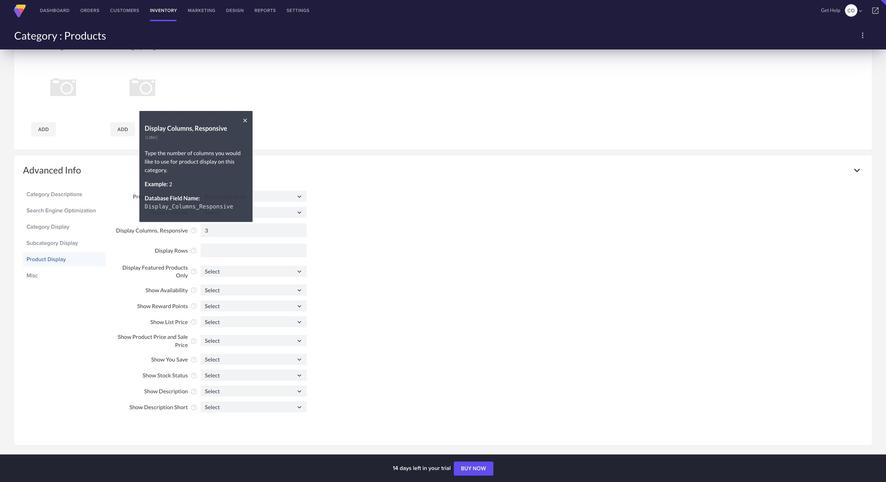 Task type: vqa. For each thing, say whether or not it's contained in the screenshot.
Add link associated with Banner
yes



Task type: describe. For each thing, give the bounding box(es) containing it.
help_outline inside the show availability help_outline
[[190, 287, 197, 294]]

 for show reward points help_outline
[[296, 303, 303, 310]]

 for product display mode help_outline
[[296, 193, 303, 200]]

14 days left in your trial
[[393, 464, 452, 473]]

design
[[226, 7, 244, 14]]

list
[[165, 319, 174, 326]]

like
[[145, 158, 153, 165]]

description for short
[[144, 404, 173, 411]]

advanced
[[23, 164, 63, 176]]

number
[[167, 150, 186, 156]]

search engine optimization
[[27, 206, 96, 215]]

image for subcategory image
[[144, 43, 159, 50]]

points
[[172, 303, 188, 310]]

product
[[179, 158, 198, 165]]

banner
[[32, 43, 50, 50]]

buy
[[461, 466, 472, 472]]

subcategory display
[[27, 239, 78, 247]]

:
[[59, 29, 62, 42]]

misc
[[27, 272, 38, 280]]

add for banner
[[38, 126, 49, 132]]

days
[[400, 464, 412, 473]]

default
[[150, 209, 169, 216]]

category for category display
[[27, 223, 50, 231]]

images
[[62, 21, 91, 33]]

show for show list price help_outline
[[150, 319, 164, 326]]

get help
[[821, 7, 840, 13]]

show product price and sale price help_outline
[[118, 334, 197, 348]]

product display mode help_outline
[[133, 193, 197, 200]]

field
[[170, 195, 182, 202]]

you
[[166, 356, 175, 363]]

engine
[[45, 206, 63, 215]]

display inside display columns, responsive [long]
[[145, 125, 166, 132]]

product display
[[27, 255, 66, 263]]

reward
[[152, 303, 171, 310]]

show stock status help_outline
[[143, 372, 197, 379]]

category for category descriptions
[[27, 190, 50, 198]]

subcategory for subcategory display
[[27, 239, 58, 247]]

help_outline inside show list price help_outline
[[190, 319, 197, 326]]

use
[[161, 158, 169, 165]]

more_vert button
[[856, 28, 870, 42]]

co
[[848, 7, 855, 13]]

 for display featured products only help_outline
[[296, 268, 303, 275]]

show description short help_outline
[[129, 404, 197, 411]]

 for show product price and sale price help_outline
[[296, 337, 303, 345]]

mode
[[173, 193, 188, 200]]

example:
[[145, 181, 168, 188]]

category.
[[145, 167, 167, 173]]

display featured products only help_outline
[[122, 264, 197, 279]]

info
[[65, 164, 81, 176]]

subcategory for subcategory image
[[111, 43, 143, 50]]

now
[[473, 466, 486, 472]]

 for default sort by help_outline
[[296, 209, 303, 216]]

save
[[176, 356, 188, 363]]

customers
[[110, 7, 139, 14]]

display inside 'link'
[[47, 255, 66, 263]]

 for show description short help_outline
[[296, 404, 303, 411]]

dashboard link
[[35, 0, 75, 21]]

show description help_outline
[[144, 388, 197, 395]]

display rows help_outline
[[155, 247, 197, 254]]

show reward points help_outline
[[137, 303, 197, 310]]

3 help_outline from the top
[[190, 227, 197, 234]]

show you save help_outline
[[151, 356, 197, 364]]

only
[[176, 272, 188, 279]]

database
[[145, 195, 169, 202]]

category descriptions link
[[27, 188, 102, 200]]

show for show description help_outline
[[144, 388, 158, 395]]

 for show list price help_outline
[[296, 319, 303, 326]]

you
[[215, 150, 224, 156]]

help_outline inside display rows help_outline
[[190, 247, 197, 254]]

status
[[172, 372, 188, 379]]

 link
[[865, 0, 886, 21]]

 for show you save help_outline
[[296, 356, 303, 364]]

display
[[200, 158, 217, 165]]

show for show you save help_outline
[[151, 356, 165, 363]]

banner image
[[32, 43, 66, 50]]

on
[[218, 158, 224, 165]]

trial
[[441, 464, 451, 473]]

price for help_outline
[[175, 319, 188, 326]]

help_outline inside "show description help_outline"
[[190, 388, 197, 395]]

display inside display featured products only help_outline
[[122, 264, 141, 271]]

display inside 'product display mode help_outline'
[[154, 193, 172, 200]]

this
[[225, 158, 235, 165]]

buy now link
[[454, 462, 493, 476]]

 for show availability help_outline
[[296, 287, 303, 294]]

help
[[830, 7, 840, 13]]

the
[[158, 150, 166, 156]]

product for product display mode help_outline
[[133, 193, 153, 200]]

database field name: display_columns_responsive
[[145, 195, 233, 210]]

category display
[[27, 223, 69, 231]]

display columns, responsive [long]
[[145, 125, 227, 140]]

would
[[225, 150, 241, 156]]

misc link
[[27, 270, 102, 282]]

featured
[[142, 264, 164, 271]]

co 
[[848, 7, 864, 14]]

subcategory image
[[111, 43, 159, 50]]

help_outline inside display featured products only help_outline
[[190, 268, 197, 275]]

get
[[821, 7, 829, 13]]

responsive for display columns, responsive
[[160, 227, 188, 234]]

show for show product price and sale price help_outline
[[118, 334, 131, 340]]

product inside "show product price and sale price help_outline"
[[132, 334, 152, 340]]

category for category images
[[23, 21, 60, 33]]

help_outline inside show description short help_outline
[[190, 404, 197, 411]]

product display link
[[27, 253, 102, 266]]

display inside display rows help_outline
[[155, 247, 173, 254]]

price for and
[[153, 334, 166, 340]]


[[857, 8, 864, 14]]



Task type: locate. For each thing, give the bounding box(es) containing it.
6 help_outline from the top
[[190, 287, 197, 294]]

help_outline inside show reward points help_outline
[[190, 303, 197, 310]]

1 vertical spatial product
[[27, 255, 46, 263]]

category
[[23, 21, 60, 33], [14, 29, 57, 42], [27, 190, 50, 198], [27, 223, 50, 231]]

0 horizontal spatial add link
[[31, 122, 56, 136]]

help_outline right 'rows'
[[190, 247, 197, 254]]

1 horizontal spatial subcategory
[[111, 43, 143, 50]]

help_outline down show stock status help_outline at the bottom left of page
[[190, 388, 197, 395]]

add for subcategory
[[117, 126, 128, 132]]

columns, for display columns, responsive
[[136, 227, 159, 234]]

help_outline right status
[[190, 372, 197, 379]]

columns, for display columns, responsive [long]
[[167, 125, 194, 132]]

product inside 'link'
[[27, 255, 46, 263]]

description for help_outline
[[159, 388, 188, 395]]

3  from the top
[[296, 268, 303, 275]]

1 expand_more from the top
[[851, 21, 863, 33]]

2 help_outline from the top
[[190, 209, 197, 216]]

help_outline up the display_columns_responsive
[[190, 193, 197, 200]]

0 horizontal spatial columns,
[[136, 227, 159, 234]]

1 vertical spatial subcategory
[[27, 239, 58, 247]]

name:
[[183, 195, 200, 202]]

responsive
[[195, 125, 227, 132], [160, 227, 188, 234]]

0 horizontal spatial image
[[51, 43, 66, 50]]

[long]
[[145, 135, 158, 140]]

show inside "show product price and sale price help_outline"
[[118, 334, 131, 340]]

4 help_outline from the top
[[190, 247, 197, 254]]

help_outline right list
[[190, 319, 197, 326]]

 for show description help_outline
[[296, 388, 303, 395]]

products right :
[[64, 29, 106, 42]]

show for show availability help_outline
[[146, 287, 159, 294]]

help_outline inside show you save help_outline
[[190, 356, 197, 364]]

8  from the top
[[296, 356, 303, 364]]

price inside show list price help_outline
[[175, 319, 188, 326]]

show list price help_outline
[[150, 319, 197, 326]]

0 horizontal spatial subcategory
[[27, 239, 58, 247]]

4  from the top
[[296, 287, 303, 294]]

2 add link from the left
[[110, 122, 135, 136]]

category for category : products
[[14, 29, 57, 42]]

dashboard
[[40, 7, 70, 14]]

columns,
[[167, 125, 194, 132], [136, 227, 159, 234]]

0 vertical spatial price
[[175, 319, 188, 326]]

help_outline right points
[[190, 303, 197, 310]]

category descriptions
[[27, 190, 82, 198]]

example: 2
[[145, 181, 172, 188]]

10  from the top
[[296, 388, 303, 395]]

9  from the top
[[296, 372, 303, 380]]

1  from the top
[[296, 193, 303, 200]]

products
[[64, 29, 106, 42], [165, 264, 188, 271]]

show for show description short help_outline
[[129, 404, 143, 411]]

14
[[393, 464, 398, 473]]

rows
[[174, 247, 188, 254]]

7  from the top
[[296, 337, 303, 345]]

None text field
[[201, 266, 307, 277], [201, 317, 307, 327], [201, 335, 307, 346], [201, 354, 307, 365], [201, 370, 307, 381], [201, 266, 307, 277], [201, 317, 307, 327], [201, 335, 307, 346], [201, 354, 307, 365], [201, 370, 307, 381]]

help_outline right save
[[190, 356, 197, 364]]

for
[[170, 158, 178, 165]]

1 add link from the left
[[31, 122, 56, 136]]

sort
[[170, 209, 180, 216]]

product left the and
[[132, 334, 152, 340]]

0 horizontal spatial responsive
[[160, 227, 188, 234]]

1 vertical spatial price
[[153, 334, 166, 340]]

optimization
[[64, 206, 96, 215]]

help_outline right "availability"
[[190, 287, 197, 294]]

availability
[[160, 287, 188, 294]]

add
[[38, 126, 49, 132], [117, 126, 128, 132]]

1 help_outline from the top
[[190, 193, 197, 200]]

help_outline right by
[[190, 209, 197, 216]]

2 image from the left
[[144, 43, 159, 50]]

0 horizontal spatial products
[[64, 29, 106, 42]]

show inside show you save help_outline
[[151, 356, 165, 363]]

show inside "show description help_outline"
[[144, 388, 158, 395]]

products up only
[[165, 264, 188, 271]]

5  from the top
[[296, 303, 303, 310]]

of
[[187, 150, 192, 156]]

0 vertical spatial products
[[64, 29, 106, 42]]

short
[[174, 404, 188, 411]]

None number field
[[201, 223, 307, 237], [201, 244, 307, 257], [201, 223, 307, 237], [201, 244, 307, 257]]

show
[[146, 287, 159, 294], [137, 303, 151, 310], [150, 319, 164, 326], [118, 334, 131, 340], [151, 356, 165, 363], [143, 372, 156, 379], [144, 388, 158, 395], [129, 404, 143, 411]]

to
[[154, 158, 160, 165]]

left
[[413, 464, 421, 473]]

show inside the show availability help_outline
[[146, 287, 159, 294]]

1 add from the left
[[38, 126, 49, 132]]

10 help_outline from the top
[[190, 356, 197, 364]]

category display link
[[27, 221, 102, 233]]

None text field
[[201, 191, 307, 202], [201, 207, 307, 218], [201, 285, 307, 296], [201, 301, 307, 312], [201, 386, 307, 397], [201, 402, 307, 413], [201, 191, 307, 202], [201, 207, 307, 218], [201, 285, 307, 296], [201, 301, 307, 312], [201, 386, 307, 397], [201, 402, 307, 413]]

category images
[[23, 21, 91, 33]]

2 vertical spatial price
[[175, 342, 188, 348]]

1 vertical spatial products
[[165, 264, 188, 271]]

products for :
[[64, 29, 106, 42]]

6  from the top
[[296, 319, 303, 326]]

responsive up columns
[[195, 125, 227, 132]]

type
[[145, 150, 157, 156]]

expand_more for advanced info
[[851, 164, 863, 176]]

2  from the top
[[296, 209, 303, 216]]

show for show reward points help_outline
[[137, 303, 151, 310]]

8 help_outline from the top
[[190, 319, 197, 326]]

search
[[27, 206, 44, 215]]

price left the and
[[153, 334, 166, 340]]

add link for subcategory
[[110, 122, 135, 136]]

help_outline right sale
[[190, 338, 197, 345]]

description inside show description short help_outline
[[144, 404, 173, 411]]

product inside 'product display mode help_outline'
[[133, 193, 153, 200]]

expand_more for category images
[[851, 21, 863, 33]]

show inside show description short help_outline
[[129, 404, 143, 411]]

description inside "show description help_outline"
[[159, 388, 188, 395]]

1 horizontal spatial add
[[117, 126, 128, 132]]

product
[[133, 193, 153, 200], [27, 255, 46, 263], [132, 334, 152, 340]]

2 add from the left
[[117, 126, 128, 132]]

product for product display
[[27, 255, 46, 263]]

help_outline right only
[[190, 268, 197, 275]]

add link for banner
[[31, 122, 56, 136]]

display columns, responsive
[[116, 227, 188, 234]]

2 vertical spatial product
[[132, 334, 152, 340]]

subcategory display link
[[27, 237, 102, 249]]

image
[[51, 43, 66, 50], [144, 43, 159, 50]]

columns, up the number
[[167, 125, 194, 132]]

1 horizontal spatial responsive
[[195, 125, 227, 132]]

help_outline inside "show product price and sale price help_outline"
[[190, 338, 197, 345]]

default sort by help_outline
[[150, 209, 197, 216]]

product up misc
[[27, 255, 46, 263]]

display
[[145, 125, 166, 132], [154, 193, 172, 200], [51, 223, 69, 231], [116, 227, 134, 234], [60, 239, 78, 247], [155, 247, 173, 254], [47, 255, 66, 263], [122, 264, 141, 271]]

price
[[175, 319, 188, 326], [153, 334, 166, 340], [175, 342, 188, 348]]

in
[[423, 464, 427, 473]]

show inside show stock status help_outline
[[143, 372, 156, 379]]

reports
[[254, 7, 276, 14]]

show inside show reward points help_outline
[[137, 303, 151, 310]]

orders
[[80, 7, 100, 14]]

settings
[[287, 7, 310, 14]]

price right list
[[175, 319, 188, 326]]

display_columns_responsive
[[145, 204, 233, 210]]

description down show stock status help_outline at the bottom left of page
[[159, 388, 188, 395]]

show inside show list price help_outline
[[150, 319, 164, 326]]

columns, down default
[[136, 227, 159, 234]]

0 vertical spatial expand_more
[[851, 21, 863, 33]]

more_vert
[[859, 31, 867, 40]]

12 help_outline from the top
[[190, 388, 197, 395]]

subcategory
[[111, 43, 143, 50], [27, 239, 58, 247]]

0 vertical spatial columns,
[[167, 125, 194, 132]]

columns, inside display columns, responsive [long]
[[167, 125, 194, 132]]

1 horizontal spatial columns,
[[167, 125, 194, 132]]

help_outline inside default sort by help_outline
[[190, 209, 197, 216]]

0 horizontal spatial add
[[38, 126, 49, 132]]

1 vertical spatial expand_more
[[851, 164, 863, 176]]

products inside display featured products only help_outline
[[165, 264, 188, 271]]

1 vertical spatial columns,
[[136, 227, 159, 234]]

1 horizontal spatial image
[[144, 43, 159, 50]]

responsive for display columns, responsive [long]
[[195, 125, 227, 132]]

and
[[167, 334, 177, 340]]

responsive down default sort by help_outline
[[160, 227, 188, 234]]

help_outline right 'short' at left
[[190, 404, 197, 411]]

buy now
[[461, 466, 486, 472]]

1 vertical spatial responsive
[[160, 227, 188, 234]]

search engine optimization link
[[27, 205, 102, 217]]

0 vertical spatial product
[[133, 193, 153, 200]]


[[296, 193, 303, 200], [296, 209, 303, 216], [296, 268, 303, 275], [296, 287, 303, 294], [296, 303, 303, 310], [296, 319, 303, 326], [296, 337, 303, 345], [296, 356, 303, 364], [296, 372, 303, 380], [296, 388, 303, 395], [296, 404, 303, 411]]

marketing
[[188, 7, 216, 14]]

1 vertical spatial description
[[144, 404, 173, 411]]

stock
[[157, 372, 171, 379]]

0 vertical spatial responsive
[[195, 125, 227, 132]]

descriptions
[[51, 190, 82, 198]]

responsive inside display columns, responsive [long]
[[195, 125, 227, 132]]

1 horizontal spatial products
[[165, 264, 188, 271]]

type the number of columns you would like to use for product display on this category.
[[145, 150, 241, 173]]

0 vertical spatial description
[[159, 388, 188, 395]]

11 help_outline from the top
[[190, 372, 197, 379]]

show availability help_outline
[[146, 287, 197, 294]]

help_outline down the display_columns_responsive
[[190, 227, 197, 234]]

11  from the top
[[296, 404, 303, 411]]


[[871, 6, 880, 15]]

sale
[[178, 334, 188, 340]]

1 horizontal spatial add link
[[110, 122, 135, 136]]

expand_more
[[851, 21, 863, 33], [851, 164, 863, 176]]

by
[[181, 209, 188, 216]]

5 help_outline from the top
[[190, 268, 197, 275]]

product down the example:
[[133, 193, 153, 200]]

inventory
[[150, 7, 177, 14]]

2 expand_more from the top
[[851, 164, 863, 176]]

price down sale
[[175, 342, 188, 348]]

7 help_outline from the top
[[190, 303, 197, 310]]

help_outline inside 'product display mode help_outline'
[[190, 193, 197, 200]]

image for banner image
[[51, 43, 66, 50]]

help_outline inside show stock status help_outline
[[190, 372, 197, 379]]

columns
[[193, 150, 214, 156]]

0 vertical spatial subcategory
[[111, 43, 143, 50]]

description down "show description help_outline"
[[144, 404, 173, 411]]

advanced info
[[23, 164, 81, 176]]

show for show stock status help_outline
[[143, 372, 156, 379]]

9 help_outline from the top
[[190, 338, 197, 345]]

add link
[[31, 122, 56, 136], [110, 122, 135, 136]]

1 image from the left
[[51, 43, 66, 50]]

 for show stock status help_outline
[[296, 372, 303, 380]]

13 help_outline from the top
[[190, 404, 197, 411]]

products for featured
[[165, 264, 188, 271]]



